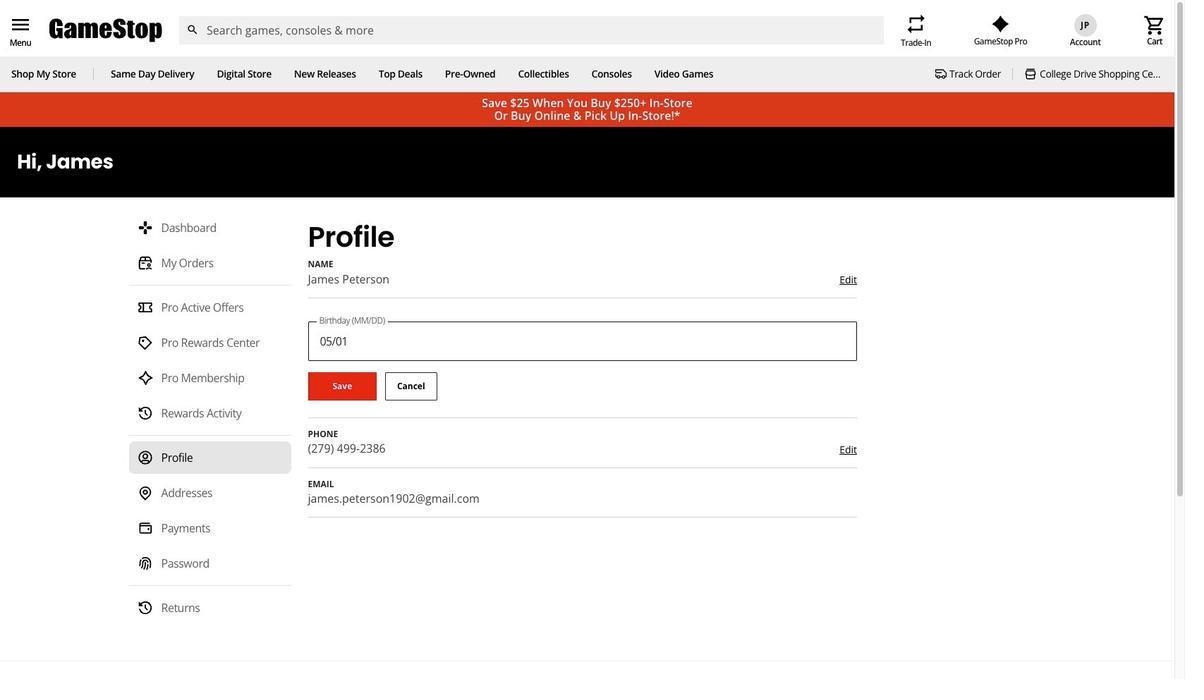 Task type: vqa. For each thing, say whether or not it's contained in the screenshot.
Email Field
no



Task type: locate. For each thing, give the bounding box(es) containing it.
profile icon image
[[137, 450, 153, 466]]

pro active offers icon image
[[137, 300, 153, 316]]

None text field
[[308, 322, 858, 361]]

payments icon image
[[137, 521, 153, 537]]

password icon image
[[137, 556, 153, 572]]

gamestop image
[[49, 17, 162, 44]]

my orders icon image
[[137, 256, 153, 271]]

pro membership icon image
[[137, 371, 153, 386]]

pro rewards center icon image
[[137, 335, 153, 351]]

None search field
[[179, 16, 884, 45]]



Task type: describe. For each thing, give the bounding box(es) containing it.
dashboard icon image
[[137, 220, 153, 236]]

addresses icon image
[[137, 486, 153, 501]]

Search games, consoles & more search field
[[207, 16, 859, 45]]

rewards activity icon image
[[137, 406, 153, 421]]

gamestop pro icon image
[[992, 16, 1010, 33]]

returns icon image
[[137, 601, 153, 616]]



